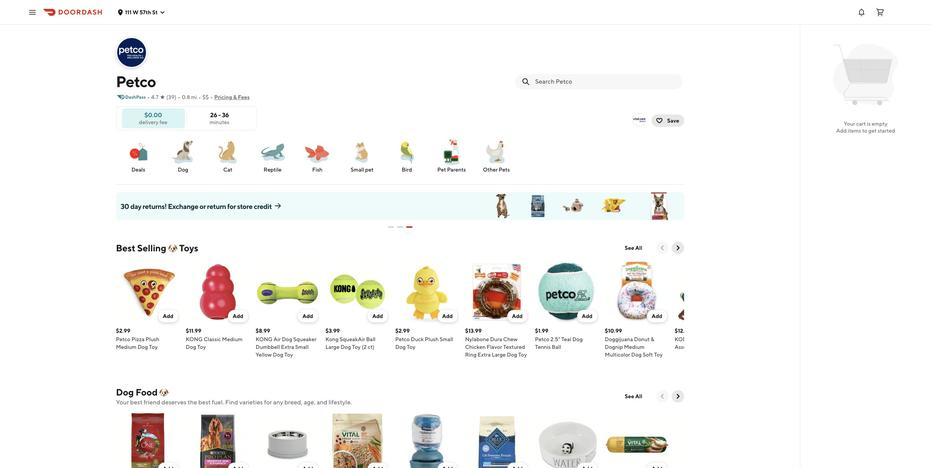 Task type: locate. For each thing, give the bounding box(es) containing it.
petco inside $2.99 petco pizza plush medium dog toy
[[116, 336, 130, 343]]

kong inside $11.99 kong classic medium dog toy
[[186, 336, 203, 343]]

kong inside $8.99 kong air dog squeaker dumbbell extra small yellow dog toy
[[256, 336, 272, 343]]

for left any
[[264, 399, 272, 406]]

chew
[[503, 336, 518, 343]]

0 horizontal spatial $2.99
[[116, 328, 130, 334]]

add for $1.99 petco 2.5" teal dog tennis ball
[[582, 313, 592, 319]]

dog
[[178, 167, 188, 173], [282, 336, 292, 343], [572, 336, 583, 343], [138, 344, 148, 350], [186, 344, 196, 350], [341, 344, 351, 350], [395, 344, 406, 350], [698, 344, 708, 350], [273, 352, 283, 358], [507, 352, 517, 358], [631, 352, 642, 358], [116, 387, 134, 398]]

0 horizontal spatial &
[[233, 94, 237, 100]]

freshpet vital fresh cuts chicken recipe dog food (4.5 lb) image
[[325, 413, 389, 468]]

0 vertical spatial 🐶
[[168, 243, 177, 253]]

add for $2.99 petco duck plush small dog toy
[[442, 313, 453, 319]]

0 vertical spatial all
[[635, 245, 642, 251]]

1 vertical spatial small
[[440, 336, 453, 343]]

petco for $2.99 petco duck plush small dog toy
[[395, 336, 410, 343]]

ball up "ct)"
[[366, 336, 376, 343]]

best selling 🐶 toys
[[116, 243, 198, 253]]

dog inside $1.99 petco 2.5" teal dog tennis ball
[[572, 336, 583, 343]]

$2.99 inside $2.99 petco pizza plush medium dog toy
[[116, 328, 130, 334]]

your left friend
[[116, 399, 129, 406]]

• left 4.7
[[147, 94, 150, 100]]

1 vertical spatial &
[[651, 336, 654, 343]]

2 see all from the top
[[625, 394, 642, 400]]

the
[[188, 399, 197, 406]]

petco duck plush small dog toy image
[[395, 260, 459, 324]]

blue buffalo life protection formula adult chicken & brown rice dry dog food (15 lb) image
[[465, 413, 529, 468]]

1 horizontal spatial for
[[264, 399, 272, 406]]

empty
[[872, 121, 887, 127]]

0 vertical spatial large
[[713, 336, 727, 343]]

plush right pizza
[[146, 336, 159, 343]]

medium right classic
[[222, 336, 242, 343]]

$2.99 petco duck plush small dog toy
[[395, 328, 453, 350]]

1 next button of carousel image from the top
[[674, 244, 682, 252]]

2 horizontal spatial medium
[[624, 344, 644, 350]]

1 vertical spatial for
[[264, 399, 272, 406]]

see all left previous button of carousel icon
[[625, 245, 642, 251]]

2 all from the top
[[635, 394, 642, 400]]

see for previous button of carousel image at the right bottom
[[625, 394, 634, 400]]

small left pet
[[351, 167, 364, 173]]

0 vertical spatial ball
[[366, 336, 376, 343]]

petco
[[116, 73, 156, 91], [116, 336, 130, 343], [395, 336, 410, 343], [535, 336, 549, 343]]

honest goods double diner 2 cups 3d panda ceramic bowl set image
[[535, 413, 599, 468]]

other pets
[[483, 167, 510, 173]]

yellow
[[256, 352, 272, 358]]

day
[[130, 203, 141, 211]]

0 horizontal spatial your
[[116, 399, 129, 406]]

$2.99 petco pizza plush medium dog toy
[[116, 328, 159, 350]]

ball
[[366, 336, 376, 343], [552, 344, 561, 350]]

• right $$
[[210, 94, 213, 100]]

pet parents link
[[432, 138, 471, 174]]

store
[[237, 203, 253, 211]]

deals image
[[124, 138, 152, 166]]

extra down squeaker at the bottom left
[[281, 344, 294, 350]]

0 horizontal spatial kong
[[186, 336, 203, 343]]

all left previous button of carousel image at the right bottom
[[635, 394, 642, 400]]

deals link
[[119, 138, 158, 174]]

dog inside the $3.99 kong squeakair ball large dog toy (2 ct)
[[341, 344, 351, 350]]

your
[[844, 121, 855, 127], [116, 399, 129, 406]]

0 vertical spatial see all
[[625, 245, 642, 251]]

toy
[[149, 344, 158, 350], [197, 344, 206, 350], [352, 344, 361, 350], [407, 344, 415, 350], [709, 344, 718, 350], [284, 352, 293, 358], [518, 352, 527, 358], [654, 352, 663, 358]]

empty retail cart image
[[829, 39, 902, 111]]

best down food
[[130, 399, 142, 406]]

1 horizontal spatial medium
[[222, 336, 242, 343]]

pet parents
[[437, 167, 466, 173]]

1 horizontal spatial small
[[351, 167, 364, 173]]

toy inside $8.99 kong air dog squeaker dumbbell extra small yellow dog toy
[[284, 352, 293, 358]]

large inside "$13.99 nylabone dura chew chicken flavor textured ring extra large dog toy"
[[492, 352, 506, 358]]

plush right duck
[[425, 336, 439, 343]]

1 vertical spatial see
[[625, 394, 634, 400]]

0 horizontal spatial for
[[227, 203, 236, 211]]

1 vertical spatial large
[[325, 344, 339, 350]]

large
[[713, 336, 727, 343], [325, 344, 339, 350], [492, 352, 506, 358]]

dog left soft
[[631, 352, 642, 358]]

dog inside "$13.99 nylabone dura chew chicken flavor textured ring extra large dog toy"
[[507, 352, 517, 358]]

🐶 up deserves
[[159, 387, 169, 398]]

deals
[[131, 167, 145, 173]]

2 see all link from the top
[[620, 390, 647, 403]]

large inside '$12.99 kong pet stix large assorted dog toy'
[[713, 336, 727, 343]]

1 vertical spatial ball
[[552, 344, 561, 350]]

toy inside $2.99 petco pizza plush medium dog toy
[[149, 344, 158, 350]]

your inside the your cart is empty add items to get started
[[844, 121, 855, 127]]

dog down the textured
[[507, 352, 517, 358]]

36
[[222, 111, 229, 119]]

1 horizontal spatial extra
[[478, 352, 491, 358]]

or
[[200, 203, 206, 211]]

kong inside '$12.99 kong pet stix large assorted dog toy'
[[675, 336, 691, 343]]

• right mi
[[199, 94, 201, 100]]

extra inside $8.99 kong air dog squeaker dumbbell extra small yellow dog toy
[[281, 344, 294, 350]]

1 horizontal spatial $2.99
[[395, 328, 410, 334]]

dog right teal
[[572, 336, 583, 343]]

pizza
[[131, 336, 144, 343]]

friend
[[144, 399, 160, 406]]

all
[[635, 245, 642, 251], [635, 394, 642, 400]]

0.8
[[182, 94, 190, 100]]

ball down 2.5"
[[552, 344, 561, 350]]

$2.99 for $2.99 petco pizza plush medium dog toy
[[116, 328, 130, 334]]

dog right "ct)"
[[395, 344, 406, 350]]

0 vertical spatial see
[[625, 245, 634, 251]]

1 horizontal spatial &
[[651, 336, 654, 343]]

add for $10.99 doggijuana donut & dognip medium multicolor dog soft toy
[[652, 313, 662, 319]]

3 kong from the left
[[675, 336, 691, 343]]

1 horizontal spatial your
[[844, 121, 855, 127]]

dog down pizza
[[138, 344, 148, 350]]

dog left food
[[116, 387, 134, 398]]

your cart is empty add items to get started
[[836, 121, 895, 134]]

$2.99 inside $2.99 petco duck plush small dog toy
[[395, 328, 410, 334]]

1 vertical spatial see all
[[625, 394, 642, 400]]

0 vertical spatial &
[[233, 94, 237, 100]]

ring
[[465, 352, 477, 358]]

•
[[147, 94, 150, 100], [178, 94, 180, 100], [199, 94, 201, 100], [210, 94, 213, 100]]

0 vertical spatial see all link
[[620, 242, 647, 254]]

1 vertical spatial see all link
[[620, 390, 647, 403]]

see all left previous button of carousel image at the right bottom
[[625, 394, 642, 400]]

bird link
[[388, 138, 426, 174]]

4 • from the left
[[210, 94, 213, 100]]

1 vertical spatial your
[[116, 399, 129, 406]]

petco inside $1.99 petco 2.5" teal dog tennis ball
[[535, 336, 549, 343]]

kong up assorted
[[675, 336, 691, 343]]

medium down pizza
[[116, 344, 136, 350]]

pet parents image
[[438, 138, 466, 166]]

best right the
[[198, 399, 211, 406]]

dog down squeakair
[[341, 344, 351, 350]]

cart
[[856, 121, 866, 127]]

plush for duck
[[425, 336, 439, 343]]

petco inside $2.99 petco duck plush small dog toy
[[395, 336, 410, 343]]

0 horizontal spatial best
[[130, 399, 142, 406]]

medium down the donut
[[624, 344, 644, 350]]

add inside the your cart is empty add items to get started
[[836, 128, 847, 134]]

squeakair
[[340, 336, 365, 343]]

kong
[[325, 336, 338, 343]]

1 vertical spatial 🐶
[[159, 387, 169, 398]]

dog down dog image
[[178, 167, 188, 173]]

plush for pizza
[[146, 336, 159, 343]]

1 plush from the left
[[146, 336, 159, 343]]

cat link
[[209, 138, 247, 174]]

2 next button of carousel image from the top
[[674, 393, 682, 400]]

small pet
[[351, 167, 374, 173]]

1 kong from the left
[[186, 336, 203, 343]]

tennis
[[535, 344, 551, 350]]

large down flavor
[[492, 352, 506, 358]]

1 vertical spatial all
[[635, 394, 642, 400]]

toy inside "$13.99 nylabone dura chew chicken flavor textured ring extra large dog toy"
[[518, 352, 527, 358]]

next button of carousel image
[[674, 244, 682, 252], [674, 393, 682, 400]]

petco up tennis
[[535, 336, 549, 343]]

dumbbell
[[256, 344, 280, 350]]

0 items, open order cart image
[[875, 8, 885, 17]]

any
[[273, 399, 283, 406]]

extra down chicken
[[478, 352, 491, 358]]

1 horizontal spatial ball
[[552, 344, 561, 350]]

$13.99
[[465, 328, 482, 334]]

pet left parents
[[437, 167, 446, 173]]

all left previous button of carousel icon
[[635, 245, 642, 251]]

for inside the dog food 🐶 your best friend deserves the best fuel. find varieties for any breed, age, and lifestyle.
[[264, 399, 272, 406]]

0 vertical spatial extra
[[281, 344, 294, 350]]

see all for previous button of carousel icon
[[625, 245, 642, 251]]

2 kong from the left
[[256, 336, 272, 343]]

all for previous button of carousel image at the right bottom
[[635, 394, 642, 400]]

duck
[[411, 336, 424, 343]]

medium inside $2.99 petco pizza plush medium dog toy
[[116, 344, 136, 350]]

small
[[351, 167, 364, 173], [440, 336, 453, 343], [295, 344, 309, 350]]

next button of carousel image right previous button of carousel image at the right bottom
[[674, 393, 682, 400]]

1 vertical spatial pet
[[693, 336, 701, 343]]

$3.99
[[325, 328, 340, 334]]

1 $2.99 from the left
[[116, 328, 130, 334]]

0 vertical spatial your
[[844, 121, 855, 127]]

2 vertical spatial small
[[295, 344, 309, 350]]

next button of carousel image right previous button of carousel icon
[[674, 244, 682, 252]]

petco left pizza
[[116, 336, 130, 343]]

1 all from the top
[[635, 245, 642, 251]]

1 see all from the top
[[625, 245, 642, 251]]

0 horizontal spatial large
[[325, 344, 339, 350]]

selling
[[137, 243, 166, 253]]

1 vertical spatial extra
[[478, 352, 491, 358]]

0 horizontal spatial ball
[[366, 336, 376, 343]]

large for kong squeakair ball large dog toy (2 ct)
[[325, 344, 339, 350]]

1 horizontal spatial plush
[[425, 336, 439, 343]]

see all link left previous button of carousel icon
[[620, 242, 647, 254]]

and
[[317, 399, 327, 406]]

2 vertical spatial large
[[492, 352, 506, 358]]

dog inside '$12.99 kong pet stix large assorted dog toy'
[[698, 344, 708, 350]]

medium inside the $10.99 doggijuana donut & dognip medium multicolor dog soft toy
[[624, 344, 644, 350]]

extra
[[281, 344, 294, 350], [478, 352, 491, 358]]

2 see from the top
[[625, 394, 634, 400]]

large down kong
[[325, 344, 339, 350]]

1 horizontal spatial large
[[492, 352, 506, 358]]

everyyay dining in stainless-steel 3 cups grey enamel-coated dog bowl image
[[256, 413, 319, 468]]

&
[[233, 94, 237, 100], [651, 336, 654, 343]]

cat
[[223, 167, 232, 173]]

kong down $11.99 at left
[[186, 336, 203, 343]]

toys
[[179, 243, 198, 253]]

small inside $8.99 kong air dog squeaker dumbbell extra small yellow dog toy
[[295, 344, 309, 350]]

1 horizontal spatial best
[[198, 399, 211, 406]]

dog down stix
[[698, 344, 708, 350]]

see left previous button of carousel image at the right bottom
[[625, 394, 634, 400]]

dog right air
[[282, 336, 292, 343]]

0 horizontal spatial small
[[295, 344, 309, 350]]

see for previous button of carousel icon
[[625, 245, 634, 251]]

is
[[867, 121, 871, 127]]

1 horizontal spatial kong
[[256, 336, 272, 343]]

medium
[[222, 336, 242, 343], [116, 344, 136, 350], [624, 344, 644, 350]]

dog down $11.99 at left
[[186, 344, 196, 350]]

small down squeaker at the bottom left
[[295, 344, 309, 350]]

large right stix
[[713, 336, 727, 343]]

classic
[[204, 336, 221, 343]]

$13.99 nylabone dura chew chicken flavor textured ring extra large dog toy
[[465, 328, 527, 358]]

0 horizontal spatial medium
[[116, 344, 136, 350]]

1 • from the left
[[147, 94, 150, 100]]

2 horizontal spatial kong
[[675, 336, 691, 343]]

2 plush from the left
[[425, 336, 439, 343]]

kong down $8.99
[[256, 336, 272, 343]]

petco left duck
[[395, 336, 410, 343]]

kong air dog squeaker dumbbell extra small yellow dog toy image
[[256, 260, 319, 324]]

plush
[[146, 336, 159, 343], [425, 336, 439, 343]]

2 horizontal spatial large
[[713, 336, 727, 343]]

pet
[[437, 167, 446, 173], [693, 336, 701, 343]]

• left 0.8
[[178, 94, 180, 100]]

see all link
[[620, 242, 647, 254], [620, 390, 647, 403]]

0 vertical spatial next button of carousel image
[[674, 244, 682, 252]]

1 vertical spatial next button of carousel image
[[674, 393, 682, 400]]

large inside the $3.99 kong squeakair ball large dog toy (2 ct)
[[325, 344, 339, 350]]

dog link
[[164, 138, 202, 174]]

return
[[207, 203, 226, 211]]

0 horizontal spatial extra
[[281, 344, 294, 350]]

🐶 inside the dog food 🐶 your best friend deserves the best fuel. find varieties for any breed, age, and lifestyle.
[[159, 387, 169, 398]]

0 horizontal spatial pet
[[437, 167, 446, 173]]

extra inside "$13.99 nylabone dura chew chicken flavor textured ring extra large dog toy"
[[478, 352, 491, 358]]

🐶 left toys
[[168, 243, 177, 253]]

see all link left previous button of carousel image at the right bottom
[[620, 390, 647, 403]]

plush inside $2.99 petco pizza plush medium dog toy
[[146, 336, 159, 343]]

your up items
[[844, 121, 855, 127]]

for left store
[[227, 203, 236, 211]]

fee
[[160, 119, 167, 125]]

exchange
[[168, 203, 198, 211]]

pricing & fees button
[[214, 91, 250, 103]]

1 see from the top
[[625, 245, 634, 251]]

2 horizontal spatial small
[[440, 336, 453, 343]]

petmate replendish 0.5 gal dog waterer image
[[395, 413, 459, 468]]

0 horizontal spatial plush
[[146, 336, 159, 343]]

0 vertical spatial pet
[[437, 167, 446, 173]]

see all for previous button of carousel image at the right bottom
[[625, 394, 642, 400]]

1 horizontal spatial pet
[[693, 336, 701, 343]]

save
[[667, 118, 679, 124]]

$0.00
[[144, 111, 162, 119]]

small right duck
[[440, 336, 453, 343]]

kong classic medium dog toy image
[[186, 260, 249, 324]]

1 see all link from the top
[[620, 242, 647, 254]]

plush inside $2.99 petco duck plush small dog toy
[[425, 336, 439, 343]]

& left fees at the left of the page
[[233, 94, 237, 100]]

0 vertical spatial small
[[351, 167, 364, 173]]

kong squeakair ball large dog toy (2 ct) image
[[325, 260, 389, 324]]

& right the donut
[[651, 336, 654, 343]]

2 $2.99 from the left
[[395, 328, 410, 334]]

large for kong pet stix large assorted dog toy
[[713, 336, 727, 343]]

squeaker
[[293, 336, 316, 343]]

pet left stix
[[693, 336, 701, 343]]

see left previous button of carousel icon
[[625, 245, 634, 251]]



Task type: vqa. For each thing, say whether or not it's contained in the screenshot.


Task type: describe. For each thing, give the bounding box(es) containing it.
26 - 36 minutes
[[210, 111, 229, 125]]

add for $13.99 nylabone dura chew chicken flavor textured ring extra large dog toy
[[512, 313, 523, 319]]

breed,
[[284, 399, 302, 406]]

fuel.
[[212, 399, 224, 406]]

parents
[[447, 167, 466, 173]]

flavor
[[487, 344, 502, 350]]

$12.99 kong pet stix large assorted dog toy
[[675, 328, 727, 350]]

pet
[[365, 167, 374, 173]]

doggijuana donut & dognip medium multicolor dog soft toy image
[[605, 260, 668, 324]]

small inside small pet link
[[351, 167, 364, 173]]

dashpass
[[125, 94, 146, 100]]

mi
[[191, 94, 197, 100]]

st
[[152, 9, 158, 15]]

purina pro plan sensitive skin & stomach salmon & rice formula dry dog food (30 lb) image
[[186, 413, 249, 468]]

$12.99
[[675, 328, 691, 334]]

reptile
[[264, 167, 282, 173]]

111 w 57th st button
[[117, 9, 165, 15]]

add for $3.99 kong squeakair ball large dog toy (2 ct)
[[372, 313, 383, 319]]

fish
[[312, 167, 322, 173]]

see all link for previous button of carousel icon
[[620, 242, 647, 254]]

dura
[[490, 336, 502, 343]]

$1.99
[[535, 328, 548, 334]]

-
[[218, 111, 221, 119]]

small pet link
[[343, 138, 381, 174]]

0 vertical spatial for
[[227, 203, 236, 211]]

small pet image
[[348, 138, 376, 166]]

reptile image
[[259, 138, 286, 166]]

$11.99 kong classic medium dog toy
[[186, 328, 242, 350]]

delivery
[[139, 119, 158, 125]]

$$
[[202, 94, 209, 100]]

dognip
[[605, 344, 623, 350]]

$11.99
[[186, 328, 201, 334]]

26
[[210, 111, 217, 119]]

purina one smart blend lamb & rice dry dog food (8 lb) image
[[116, 413, 180, 468]]

🐶 for selling
[[168, 243, 177, 253]]

get
[[868, 128, 877, 134]]

$10.99
[[605, 328, 622, 334]]

your inside the dog food 🐶 your best friend deserves the best fuel. find varieties for any breed, age, and lifestyle.
[[116, 399, 129, 406]]

3 • from the left
[[199, 94, 201, 100]]

previous button of carousel image
[[658, 393, 666, 400]]

textured
[[503, 344, 525, 350]]

save button
[[652, 115, 684, 127]]

credit
[[254, 203, 272, 211]]

ball inside the $3.99 kong squeakair ball large dog toy (2 ct)
[[366, 336, 376, 343]]

fish image
[[303, 138, 331, 166]]

dog inside $2.99 petco duck plush small dog toy
[[395, 344, 406, 350]]

add for $2.99 petco pizza plush medium dog toy
[[163, 313, 173, 319]]

dog inside the $10.99 doggijuana donut & dognip medium multicolor dog soft toy
[[631, 352, 642, 358]]

kong for assorted
[[675, 336, 691, 343]]

toy inside $11.99 kong classic medium dog toy
[[197, 344, 206, 350]]

air
[[274, 336, 281, 343]]

toy inside $2.99 petco duck plush small dog toy
[[407, 344, 415, 350]]

all for previous button of carousel icon
[[635, 245, 642, 251]]

30 day returns! exchange or return for store credit
[[121, 203, 272, 211]]

started
[[878, 128, 895, 134]]

bird image
[[393, 138, 421, 166]]

next button of carousel image for previous button of carousel icon
[[674, 244, 682, 252]]

nylabone dura chew chicken flavor textured ring extra large dog toy image
[[465, 260, 529, 324]]

& inside the $10.99 doggijuana donut & dognip medium multicolor dog soft toy
[[651, 336, 654, 343]]

toy inside the $3.99 kong squeakair ball large dog toy (2 ct)
[[352, 344, 361, 350]]

1 best from the left
[[130, 399, 142, 406]]

dog food 🐶 your best friend deserves the best fuel. find varieties for any breed, age, and lifestyle.
[[116, 387, 352, 406]]

stix
[[702, 336, 712, 343]]

open menu image
[[28, 8, 37, 17]]

111 w 57th st
[[125, 9, 158, 15]]

add for $8.99 kong air dog squeaker dumbbell extra small yellow dog toy
[[302, 313, 313, 319]]

other
[[483, 167, 498, 173]]

$10.99 doggijuana donut & dognip medium multicolor dog soft toy
[[605, 328, 663, 358]]

nylabone
[[465, 336, 489, 343]]

varieties
[[239, 399, 263, 406]]

medium inside $11.99 kong classic medium dog toy
[[222, 336, 242, 343]]

reptile link
[[253, 138, 292, 174]]

logo image
[[633, 114, 646, 126]]

$3.99 kong squeakair ball large dog toy (2 ct)
[[325, 328, 376, 350]]

doggijuana
[[605, 336, 633, 343]]

kong for dumbbell
[[256, 336, 272, 343]]

$2.99 for $2.99 petco duck plush small dog toy
[[395, 328, 410, 334]]

freshpet vital balanced nutrition chicken peas carrots & brown rice dog food (6 lb) image
[[605, 413, 668, 468]]

2 best from the left
[[198, 399, 211, 406]]

petco 2.5" teal dog tennis ball image
[[535, 260, 599, 324]]

petco pizza plush medium dog toy image
[[116, 260, 180, 324]]

dog inside the dog food 🐶 your best friend deserves the best fuel. find varieties for any breed, age, and lifestyle.
[[116, 387, 134, 398]]

chicken
[[465, 344, 486, 350]]

Search Petco search field
[[535, 78, 676, 86]]

$8.99
[[256, 328, 270, 334]]

other pets image
[[482, 138, 510, 166]]

111
[[125, 9, 131, 15]]

previous button of carousel image
[[658, 244, 666, 252]]

petco image
[[117, 38, 146, 67]]

petco for $1.99 petco 2.5" teal dog tennis ball
[[535, 336, 549, 343]]

ball inside $1.99 petco 2.5" teal dog tennis ball
[[552, 344, 561, 350]]

(2
[[362, 344, 367, 350]]

$1.99 petco 2.5" teal dog tennis ball
[[535, 328, 583, 350]]

dog down dumbbell
[[273, 352, 283, 358]]

small inside $2.99 petco duck plush small dog toy
[[440, 336, 453, 343]]

w
[[133, 9, 138, 15]]

see all link for previous button of carousel image at the right bottom
[[620, 390, 647, 403]]

bird
[[402, 167, 412, 173]]

fees
[[238, 94, 250, 100]]

2 • from the left
[[178, 94, 180, 100]]

petco up dashpass at the left top
[[116, 73, 156, 91]]

add for $11.99 kong classic medium dog toy
[[233, 313, 243, 319]]

minutes
[[210, 119, 229, 125]]

best
[[116, 243, 135, 253]]

kong for toy
[[186, 336, 203, 343]]

to
[[862, 128, 867, 134]]

ct)
[[368, 344, 374, 350]]

4.7
[[151, 94, 159, 100]]

notification bell image
[[857, 8, 866, 17]]

lifestyle.
[[329, 399, 352, 406]]

best selling 🐶 toys link
[[116, 242, 198, 254]]

petco for $2.99 petco pizza plush medium dog toy
[[116, 336, 130, 343]]

dog inside $2.99 petco pizza plush medium dog toy
[[138, 344, 148, 350]]

next button of carousel image for previous button of carousel image at the right bottom
[[674, 393, 682, 400]]

donut
[[634, 336, 650, 343]]

(39)
[[166, 94, 176, 100]]

age,
[[304, 399, 315, 406]]

teal
[[561, 336, 571, 343]]

dog inside $11.99 kong classic medium dog toy
[[186, 344, 196, 350]]

toy inside '$12.99 kong pet stix large assorted dog toy'
[[709, 344, 718, 350]]

deserves
[[161, 399, 186, 406]]

🐶 for food
[[159, 387, 169, 398]]

57th
[[140, 9, 151, 15]]

pets
[[499, 167, 510, 173]]

find
[[225, 399, 238, 406]]

pricing
[[214, 94, 232, 100]]

toy inside the $10.99 doggijuana donut & dognip medium multicolor dog soft toy
[[654, 352, 663, 358]]

cat image
[[214, 138, 242, 166]]

fish link
[[298, 138, 337, 174]]

pet inside '$12.99 kong pet stix large assorted dog toy'
[[693, 336, 701, 343]]

returns!
[[143, 203, 167, 211]]

dog image
[[169, 138, 197, 166]]



